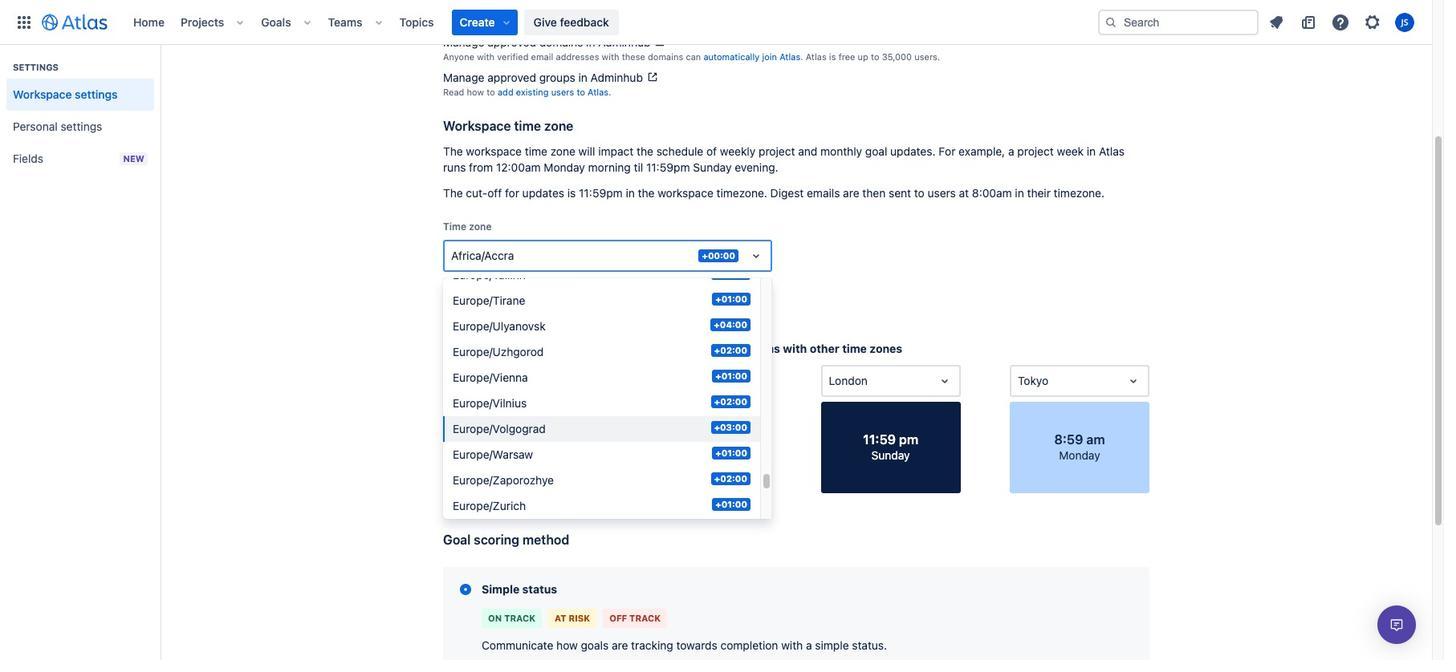 Task type: describe. For each thing, give the bounding box(es) containing it.
approved for domains
[[488, 35, 536, 49]]

11:59pm inside the workspace time zone will impact the schedule of weekly project and monthly goal updates. for example, a project week in atlas runs from 12:00am monday morning til 11:59pm sunday evening.
[[646, 161, 690, 174]]

cancel button
[[495, 298, 550, 324]]

Search field
[[1099, 9, 1259, 35]]

new
[[123, 153, 145, 164]]

cut
[[624, 342, 642, 356]]

at risk
[[555, 614, 590, 624]]

cut-
[[466, 186, 488, 200]]

method
[[523, 533, 570, 548]]

zones
[[870, 342, 903, 356]]

1 vertical spatial africa/accra
[[676, 342, 745, 356]]

+00:00
[[702, 251, 736, 261]]

the cut-off for updates is 11:59pm in the workspace timezone. digest emails are then sent to users at 8:00am in their timezone.
[[443, 186, 1105, 200]]

open image
[[747, 247, 766, 266]]

1 vertical spatial the
[[638, 186, 655, 200]]

with right anyone
[[477, 51, 495, 62]]

the for the workspace time zone will impact the schedule of weekly project and monthly goal updates. for example, a project week in atlas runs from 12:00am monday morning til 11:59pm sunday evening.
[[443, 145, 463, 158]]

+03:00
[[714, 422, 748, 433]]

0 vertical spatial and
[[500, 10, 522, 24]]

goal
[[866, 145, 888, 158]]

example,
[[959, 145, 1006, 158]]

+01:00 for europe/tirane
[[716, 294, 748, 304]]

12:00am
[[496, 161, 541, 174]]

domains and user groups
[[443, 10, 598, 24]]

aligns
[[747, 342, 781, 356]]

settings
[[13, 62, 59, 72]]

0 vertical spatial zone
[[544, 119, 574, 133]]

time zone
[[443, 221, 492, 233]]

top element
[[10, 0, 1099, 45]]

completion
[[721, 639, 779, 653]]

open image for 7:59 pm
[[746, 372, 766, 391]]

group containing workspace settings
[[6, 45, 154, 180]]

anyone
[[443, 51, 475, 62]]

updates
[[523, 186, 565, 200]]

angeles
[[473, 374, 514, 388]]

+02:00 for europe/vilnius
[[715, 397, 748, 407]]

8:59
[[1055, 433, 1084, 447]]

digest
[[771, 186, 804, 200]]

personal settings
[[13, 120, 102, 133]]

to right up
[[871, 51, 880, 62]]

workspace for the cut-off for updates is 11:59pm in the workspace timezone. digest emails are then sent to users at 8:00am in their timezone.
[[658, 186, 714, 200]]

give feedback
[[534, 15, 609, 29]]

0 vertical spatial time
[[514, 119, 541, 133]]

cancel
[[504, 304, 541, 317]]

0 vertical spatial users
[[551, 87, 574, 97]]

projects link
[[176, 9, 229, 35]]

the inside the workspace time zone will impact the schedule of weekly project and monthly goal updates. for example, a project week in atlas runs from 12:00am monday morning til 11:59pm sunday evening.
[[637, 145, 654, 158]]

banner containing home
[[0, 0, 1433, 45]]

+01:00 for europe/zurich
[[716, 499, 748, 510]]

in left their
[[1015, 186, 1025, 200]]

automatically join atlas link
[[704, 51, 801, 62]]

goal
[[443, 533, 471, 548]]

status
[[523, 583, 558, 597]]

2 project from the left
[[1018, 145, 1054, 158]]

monday inside 8:59 am monday
[[1059, 449, 1101, 463]]

with left other
[[783, 342, 807, 356]]

the workspace time zone will impact the schedule of weekly project and monthly goal updates. for example, a project week in atlas runs from 12:00am monday morning til 11:59pm sunday evening.
[[443, 145, 1125, 174]]

0 horizontal spatial for
[[505, 186, 520, 200]]

atlas.
[[588, 87, 611, 97]]

europe/zaporozhye
[[453, 474, 554, 487]]

0 horizontal spatial a
[[806, 639, 812, 653]]

til
[[634, 161, 643, 174]]

1 horizontal spatial are
[[843, 186, 860, 200]]

europe/vienna
[[453, 371, 528, 385]]

0 horizontal spatial off
[[488, 186, 502, 200]]

in up addresses
[[586, 35, 595, 49]]

simple
[[815, 639, 849, 653]]

all
[[560, 279, 569, 290]]

with left simple
[[782, 639, 803, 653]]

los
[[451, 374, 470, 388]]

.
[[801, 51, 803, 62]]

2 vertical spatial time
[[843, 342, 867, 356]]

7:59 pm sunday
[[677, 433, 727, 463]]

join
[[762, 51, 777, 62]]

1 vertical spatial 11:59pm
[[579, 186, 623, 200]]

workspace time zone
[[443, 119, 574, 133]]

in inside the workspace time zone will impact the schedule of weekly project and monthly goal updates. for example, a project week in atlas runs from 12:00am monday morning til 11:59pm sunday evening.
[[1087, 145, 1096, 158]]

8:59 am monday
[[1055, 433, 1106, 463]]

manage approved groups in adminhub link
[[443, 71, 659, 84]]

europe/warsaw
[[453, 448, 533, 462]]

emails
[[807, 186, 840, 200]]

0 horizontal spatial are
[[612, 639, 628, 653]]

search image
[[1105, 16, 1118, 29]]

tokyo
[[1018, 374, 1049, 388]]

0 horizontal spatial domains
[[539, 35, 583, 49]]

8:00am
[[972, 186, 1012, 200]]

of inside the workspace time zone will impact the schedule of weekly project and monthly goal updates. for example, a project week in atlas runs from 12:00am monday morning til 11:59pm sunday evening.
[[707, 145, 717, 158]]

to left 'atlas.'
[[577, 87, 585, 97]]

approved for groups
[[488, 71, 536, 84]]

in down til
[[626, 186, 635, 200]]

to left add
[[487, 87, 495, 97]]

europe/zurich
[[453, 499, 526, 513]]

this
[[608, 279, 624, 290]]

off track
[[610, 614, 661, 624]]

+02:00 for europe/tallinn
[[715, 268, 748, 279]]

other
[[810, 342, 840, 356]]

1 timezone. from the left
[[717, 186, 768, 200]]

+02:00 for europe/uzhgorod
[[715, 345, 748, 356]]

+04:00
[[714, 320, 748, 330]]

create button
[[452, 9, 518, 35]]

0 horizontal spatial atlas
[[780, 51, 801, 62]]

help image
[[1332, 12, 1351, 32]]

sent
[[889, 186, 912, 200]]

sunday for 4:59 pm
[[494, 449, 532, 463]]

tracking
[[631, 639, 674, 653]]

1 vertical spatial for
[[546, 279, 557, 290]]

personal
[[13, 120, 58, 133]]

schedule
[[657, 145, 704, 158]]

teams link
[[323, 9, 367, 35]]

communicate how goals are tracking towards completion with a simple status.
[[482, 639, 888, 653]]

1 vertical spatial will
[[483, 279, 497, 290]]

1 project from the left
[[759, 145, 795, 158]]

in down addresses
[[579, 71, 588, 84]]

2 vertical spatial zone
[[469, 221, 492, 233]]

workspace for workspace time zone
[[443, 119, 511, 133]]

sunday for 11:59 pm
[[872, 449, 910, 463]]

read how to add existing users to atlas.
[[443, 87, 611, 97]]

simple
[[482, 583, 520, 597]]

their
[[1028, 186, 1051, 200]]

to right sent
[[915, 186, 925, 200]]

1 vertical spatial groups
[[539, 71, 576, 84]]

addresses
[[556, 51, 599, 62]]

changes will be applied for all users of this workspace
[[443, 279, 672, 290]]

give feedback button
[[524, 9, 619, 35]]

manage approved domains in adminhub
[[443, 35, 651, 49]]

goals
[[581, 639, 609, 653]]

existing
[[516, 87, 549, 97]]

personal settings link
[[6, 111, 154, 143]]

manage for manage approved groups in adminhub
[[443, 71, 485, 84]]

projects
[[181, 15, 224, 29]]

0 vertical spatial is
[[829, 51, 836, 62]]



Task type: locate. For each thing, give the bounding box(es) containing it.
11:59
[[863, 433, 896, 447]]

1 vertical spatial manage
[[443, 71, 485, 84]]

1 track from the left
[[504, 614, 536, 624]]

2 the from the top
[[443, 186, 463, 200]]

pm right 7:59
[[708, 433, 727, 447]]

0 horizontal spatial is
[[568, 186, 576, 200]]

0 horizontal spatial track
[[504, 614, 536, 624]]

how for the
[[483, 342, 506, 356]]

notifications image
[[1267, 12, 1287, 32]]

users left at
[[928, 186, 956, 200]]

the left cut-
[[443, 186, 463, 200]]

off
[[488, 186, 502, 200], [645, 342, 661, 356]]

2 +01:00 from the top
[[716, 371, 748, 381]]

zone down add existing users to atlas. link
[[544, 119, 574, 133]]

europe/vilnius
[[453, 397, 527, 410]]

can
[[686, 51, 701, 62]]

1 horizontal spatial domains
[[648, 51, 684, 62]]

an external link image for manage approved groups in adminhub
[[646, 71, 659, 83]]

project left week
[[1018, 145, 1054, 158]]

0 horizontal spatial workspace
[[13, 88, 72, 101]]

4:59
[[487, 433, 516, 447]]

1 horizontal spatial 11:59pm
[[579, 186, 623, 200]]

add existing users to atlas. link
[[498, 87, 611, 97]]

None text field
[[1018, 373, 1021, 389]]

3 +02:00 from the top
[[715, 397, 748, 407]]

on track
[[488, 614, 536, 624]]

timezone. down evening.
[[717, 186, 768, 200]]

the
[[443, 145, 463, 158], [443, 186, 463, 200]]

verified
[[497, 51, 529, 62]]

a left simple
[[806, 639, 812, 653]]

account image
[[1396, 12, 1415, 32]]

atlas right week
[[1099, 145, 1125, 158]]

+01:00 for europe/vienna
[[716, 371, 748, 381]]

topics
[[400, 15, 434, 29]]

on
[[488, 614, 502, 624]]

1 vertical spatial workspace
[[443, 119, 511, 133]]

adminhub
[[599, 35, 651, 49], [591, 71, 643, 84]]

4:59 pm sunday
[[487, 433, 539, 463]]

will up morning
[[579, 145, 595, 158]]

settings image
[[1364, 12, 1383, 32]]

and inside the workspace time zone will impact the schedule of weekly project and monthly goal updates. for example, a project week in atlas runs from 12:00am monday morning til 11:59pm sunday evening.
[[798, 145, 818, 158]]

for
[[939, 145, 956, 158]]

the up til
[[637, 145, 654, 158]]

will left be
[[483, 279, 497, 290]]

manage approved groups in adminhub
[[443, 71, 643, 84]]

approved up add
[[488, 71, 536, 84]]

1 pm from the left
[[520, 433, 539, 447]]

0 vertical spatial monday
[[544, 161, 585, 174]]

4 +02:00 from the top
[[715, 474, 748, 484]]

2 vertical spatial 11:59pm
[[529, 342, 577, 356]]

zone up updates
[[551, 145, 576, 158]]

workspace right this
[[626, 279, 672, 290]]

the for the cut-off for updates is 11:59pm in the workspace timezone. digest emails are then sent to users at 8:00am in their timezone.
[[443, 186, 463, 200]]

workspace down the schedule
[[658, 186, 714, 200]]

users down manage approved groups in adminhub link
[[551, 87, 574, 97]]

0 vertical spatial workspace
[[466, 145, 522, 158]]

1 horizontal spatial open image
[[935, 372, 955, 391]]

domains
[[443, 10, 497, 24]]

sunday left cut
[[580, 342, 621, 356]]

how for goals
[[557, 639, 578, 653]]

0 horizontal spatial africa/accra
[[451, 249, 514, 263]]

1 the from the top
[[443, 145, 463, 158]]

None text field
[[451, 248, 454, 264], [829, 373, 832, 389], [451, 248, 454, 264], [829, 373, 832, 389]]

morning
[[588, 161, 631, 174]]

1 horizontal spatial atlas
[[806, 51, 827, 62]]

sunday down 4:59 in the bottom of the page
[[494, 449, 532, 463]]

0 vertical spatial for
[[505, 186, 520, 200]]

1 +01:00 from the top
[[716, 294, 748, 304]]

open image for 8:59 am
[[1124, 372, 1144, 391]]

sunday inside 11:59 pm sunday
[[872, 449, 910, 463]]

11:59pm down morning
[[579, 186, 623, 200]]

open image
[[746, 372, 766, 391], [935, 372, 955, 391], [1124, 372, 1144, 391]]

2 horizontal spatial pm
[[899, 433, 919, 447]]

how right the read
[[467, 87, 484, 97]]

0 vertical spatial will
[[579, 145, 595, 158]]

0 horizontal spatial pm
[[520, 433, 539, 447]]

0 vertical spatial 11:59pm
[[646, 161, 690, 174]]

2 open image from the left
[[935, 372, 955, 391]]

an external link image inside manage approved domains in adminhub link
[[654, 35, 667, 48]]

pm inside 4:59 pm sunday
[[520, 433, 539, 447]]

1 horizontal spatial and
[[798, 145, 818, 158]]

week
[[1057, 145, 1084, 158]]

are
[[843, 186, 860, 200], [612, 639, 628, 653]]

monday down 8:59
[[1059, 449, 1101, 463]]

sunday inside 4:59 pm sunday
[[494, 449, 532, 463]]

2 vertical spatial workspace
[[626, 279, 672, 290]]

free
[[839, 51, 856, 62]]

africa/accra down +04:00
[[676, 342, 745, 356]]

0 horizontal spatial project
[[759, 145, 795, 158]]

manage up the read
[[443, 71, 485, 84]]

1 horizontal spatial project
[[1018, 145, 1054, 158]]

project up evening.
[[759, 145, 795, 158]]

track for off track
[[630, 614, 661, 624]]

sunday down weekly
[[693, 161, 732, 174]]

group
[[6, 45, 154, 180]]

+02:00 down +04:00
[[715, 345, 748, 356]]

11:59pm down the schedule
[[646, 161, 690, 174]]

home
[[133, 15, 165, 29]]

1 vertical spatial adminhub
[[591, 71, 643, 84]]

1 horizontal spatial africa/accra
[[676, 342, 745, 356]]

1 vertical spatial an external link image
[[646, 71, 659, 83]]

1 horizontal spatial a
[[1009, 145, 1015, 158]]

goals
[[261, 15, 291, 29]]

workspace settings link
[[6, 79, 154, 111]]

1 vertical spatial of
[[597, 279, 606, 290]]

+02:00 down +00:00
[[715, 268, 748, 279]]

1 horizontal spatial timezone.
[[1054, 186, 1105, 200]]

will inside the workspace time zone will impact the schedule of weekly project and monthly goal updates. for example, a project week in atlas runs from 12:00am monday morning til 11:59pm sunday evening.
[[579, 145, 595, 158]]

banner
[[0, 0, 1433, 45]]

and left the monthly
[[798, 145, 818, 158]]

how down "europe/ulyanovsk"
[[483, 342, 506, 356]]

of left weekly
[[707, 145, 717, 158]]

2 track from the left
[[630, 614, 661, 624]]

+02:00 up the +03:00
[[715, 397, 748, 407]]

1 vertical spatial approved
[[488, 71, 536, 84]]

+01:00 down aligns
[[716, 371, 748, 381]]

1 vertical spatial is
[[568, 186, 576, 200]]

atlas inside the workspace time zone will impact the schedule of weekly project and monthly goal updates. for example, a project week in atlas runs from 12:00am monday morning til 11:59pm sunday evening.
[[1099, 145, 1125, 158]]

workspace down the read
[[443, 119, 511, 133]]

1 horizontal spatial workspace
[[443, 119, 511, 133]]

+02:00 for europe/zaporozhye
[[715, 474, 748, 484]]

2 vertical spatial users
[[572, 279, 595, 290]]

2 approved from the top
[[488, 71, 536, 84]]

manage approved domains in adminhub link
[[443, 35, 667, 49]]

pm for 4:59 pm
[[520, 433, 539, 447]]

automatically
[[704, 51, 760, 62]]

3 +01:00 from the top
[[716, 448, 748, 459]]

open intercom messenger image
[[1388, 616, 1407, 635]]

europe/uzhgorod
[[453, 345, 544, 359]]

of left this
[[597, 279, 606, 290]]

1 vertical spatial how
[[483, 342, 506, 356]]

the down til
[[638, 186, 655, 200]]

pm for 11:59 pm
[[899, 433, 919, 447]]

1 vertical spatial workspace
[[658, 186, 714, 200]]

pm for 7:59 pm
[[708, 433, 727, 447]]

to
[[871, 51, 880, 62], [487, 87, 495, 97], [577, 87, 585, 97], [915, 186, 925, 200]]

1 vertical spatial time
[[525, 145, 548, 158]]

workspace for changes will be applied for all users of this workspace
[[626, 279, 672, 290]]

time up 12:00am at the top of page
[[525, 145, 548, 158]]

sunday
[[693, 161, 732, 174], [580, 342, 621, 356], [494, 449, 532, 463], [683, 449, 721, 463], [872, 449, 910, 463]]

track right the off
[[630, 614, 661, 624]]

1 horizontal spatial pm
[[708, 433, 727, 447]]

europe/ulyanovsk
[[453, 320, 546, 333]]

3 open image from the left
[[1124, 372, 1144, 391]]

an external link image
[[654, 35, 667, 48], [646, 71, 659, 83]]

+02:00 down the 7:59 pm sunday
[[715, 474, 748, 484]]

domains up addresses
[[539, 35, 583, 49]]

1 vertical spatial zone
[[551, 145, 576, 158]]

1 approved from the top
[[488, 35, 536, 49]]

+01:00 down the +03:00
[[716, 448, 748, 459]]

workspace settings
[[13, 88, 118, 101]]

11:59pm down cancel button
[[529, 342, 577, 356]]

the down "europe/ulyanovsk"
[[508, 342, 527, 356]]

1 vertical spatial settings
[[61, 120, 102, 133]]

0 vertical spatial an external link image
[[654, 35, 667, 48]]

anyone with verified email addresses with these domains can automatically join atlas . atlas is free up to 35,000 users.
[[443, 51, 941, 62]]

+01:00 for europe/warsaw
[[716, 448, 748, 459]]

1 horizontal spatial for
[[546, 279, 557, 290]]

pm right 11:59
[[899, 433, 919, 447]]

pm inside 11:59 pm sunday
[[899, 433, 919, 447]]

pm right 4:59 in the bottom of the page
[[520, 433, 539, 447]]

workspace inside the workspace time zone will impact the schedule of weekly project and monthly goal updates. for example, a project week in atlas runs from 12:00am monday morning til 11:59pm sunday evening.
[[466, 145, 522, 158]]

the up 'runs'
[[443, 145, 463, 158]]

0 vertical spatial a
[[1009, 145, 1015, 158]]

workspace for workspace settings
[[13, 88, 72, 101]]

2 pm from the left
[[708, 433, 727, 447]]

track for on track
[[504, 614, 536, 624]]

give
[[534, 15, 557, 29]]

+01:00 down the 7:59 pm sunday
[[716, 499, 748, 510]]

2 horizontal spatial 11:59pm
[[646, 161, 690, 174]]

1 vertical spatial off
[[645, 342, 661, 356]]

1 horizontal spatial monday
[[1059, 449, 1101, 463]]

monday up updates
[[544, 161, 585, 174]]

1 vertical spatial are
[[612, 639, 628, 653]]

monday inside the workspace time zone will impact the schedule of weekly project and monthly goal updates. for example, a project week in atlas runs from 12:00am monday morning til 11:59pm sunday evening.
[[544, 161, 585, 174]]

adminhub up 'atlas.'
[[591, 71, 643, 84]]

read
[[443, 87, 465, 97]]

0 horizontal spatial will
[[483, 279, 497, 290]]

1 +02:00 from the top
[[715, 268, 748, 279]]

time
[[443, 221, 467, 233]]

1 manage from the top
[[443, 35, 485, 49]]

am
[[1087, 433, 1106, 447]]

here's how the 11:59pm sunday cut off in africa/accra aligns with other time zones
[[443, 342, 903, 356]]

0 vertical spatial how
[[467, 87, 484, 97]]

here's
[[443, 342, 480, 356]]

users right all
[[572, 279, 595, 290]]

off right cut
[[645, 342, 661, 356]]

domains left can
[[648, 51, 684, 62]]

settings down workspace settings link
[[61, 120, 102, 133]]

an external link image up "anyone with verified email addresses with these domains can automatically join atlas . atlas is free up to 35,000 users."
[[654, 35, 667, 48]]

africa/accra up europe/tallinn in the top of the page
[[451, 249, 514, 263]]

user
[[526, 10, 553, 24]]

approved up verified
[[488, 35, 536, 49]]

goal scoring method
[[443, 533, 570, 548]]

monthly
[[821, 145, 863, 158]]

adminhub for manage approved groups in adminhub
[[591, 71, 643, 84]]

1 vertical spatial users
[[928, 186, 956, 200]]

impact
[[598, 145, 634, 158]]

how left goals
[[557, 639, 578, 653]]

0 vertical spatial off
[[488, 186, 502, 200]]

time inside the workspace time zone will impact the schedule of weekly project and monthly goal updates. for example, a project week in atlas runs from 12:00am monday morning til 11:59pm sunday evening.
[[525, 145, 548, 158]]

3 pm from the left
[[899, 433, 919, 447]]

2 manage from the top
[[443, 71, 485, 84]]

settings for personal settings
[[61, 120, 102, 133]]

0 vertical spatial groups
[[556, 10, 598, 24]]

topics link
[[395, 9, 439, 35]]

users
[[551, 87, 574, 97], [928, 186, 956, 200], [572, 279, 595, 290]]

off down from
[[488, 186, 502, 200]]

status.
[[852, 639, 888, 653]]

1 vertical spatial domains
[[648, 51, 684, 62]]

sunday for 7:59 pm
[[683, 449, 721, 463]]

is right updates
[[568, 186, 576, 200]]

0 vertical spatial manage
[[443, 35, 485, 49]]

1 horizontal spatial track
[[630, 614, 661, 624]]

be
[[499, 279, 510, 290]]

1 vertical spatial a
[[806, 639, 812, 653]]

are left then
[[843, 186, 860, 200]]

1 horizontal spatial of
[[707, 145, 717, 158]]

1 horizontal spatial off
[[645, 342, 661, 356]]

communicate
[[482, 639, 554, 653]]

2 vertical spatial the
[[508, 342, 527, 356]]

0 horizontal spatial open image
[[746, 372, 766, 391]]

then
[[863, 186, 886, 200]]

adminhub up "these"
[[599, 35, 651, 49]]

risk
[[569, 614, 590, 624]]

0 vertical spatial approved
[[488, 35, 536, 49]]

with left "these"
[[602, 51, 620, 62]]

are right goals
[[612, 639, 628, 653]]

monday
[[544, 161, 585, 174], [1059, 449, 1101, 463]]

zone
[[544, 119, 574, 133], [551, 145, 576, 158], [469, 221, 492, 233]]

2 horizontal spatial open image
[[1124, 372, 1144, 391]]

weekly
[[720, 145, 756, 158]]

switch to... image
[[14, 12, 34, 32]]

0 vertical spatial domains
[[539, 35, 583, 49]]

atlas right "."
[[806, 51, 827, 62]]

is left free
[[829, 51, 836, 62]]

for left all
[[546, 279, 557, 290]]

the inside the workspace time zone will impact the schedule of weekly project and monthly goal updates. for example, a project week in atlas runs from 12:00am monday morning til 11:59pm sunday evening.
[[443, 145, 463, 158]]

up
[[858, 51, 869, 62]]

2 horizontal spatial atlas
[[1099, 145, 1125, 158]]

pm inside the 7:59 pm sunday
[[708, 433, 727, 447]]

+01:00
[[716, 294, 748, 304], [716, 371, 748, 381], [716, 448, 748, 459], [716, 499, 748, 510]]

save button
[[443, 298, 488, 324]]

open image for 11:59 pm
[[935, 372, 955, 391]]

0 horizontal spatial and
[[500, 10, 522, 24]]

11:59 pm sunday
[[863, 433, 919, 463]]

adminhub for manage approved domains in adminhub
[[599, 35, 651, 49]]

0 vertical spatial africa/accra
[[451, 249, 514, 263]]

fields
[[13, 152, 43, 165]]

1 horizontal spatial is
[[829, 51, 836, 62]]

time down read how to add existing users to atlas.
[[514, 119, 541, 133]]

at
[[959, 186, 969, 200]]

time right other
[[843, 342, 867, 356]]

sunday down 7:59
[[683, 449, 721, 463]]

1 vertical spatial the
[[443, 186, 463, 200]]

africa/accra
[[451, 249, 514, 263], [676, 342, 745, 356]]

an external link image down "anyone with verified email addresses with these domains can automatically join atlas . atlas is free up to 35,000 users."
[[646, 71, 659, 83]]

for down 12:00am at the top of page
[[505, 186, 520, 200]]

1 open image from the left
[[746, 372, 766, 391]]

zone right time
[[469, 221, 492, 233]]

an external link image inside manage approved groups in adminhub link
[[646, 71, 659, 83]]

1 vertical spatial and
[[798, 145, 818, 158]]

+01:00 up +04:00
[[716, 294, 748, 304]]

0 horizontal spatial of
[[597, 279, 606, 290]]

0 horizontal spatial monday
[[544, 161, 585, 174]]

0 horizontal spatial timezone.
[[717, 186, 768, 200]]

and left user
[[500, 10, 522, 24]]

workspace down settings
[[13, 88, 72, 101]]

zone inside the workspace time zone will impact the schedule of weekly project and monthly goal updates. for example, a project week in atlas runs from 12:00am monday morning til 11:59pm sunday evening.
[[551, 145, 576, 158]]

towards
[[677, 639, 718, 653]]

0 vertical spatial are
[[843, 186, 860, 200]]

how for to
[[467, 87, 484, 97]]

35,000
[[882, 51, 912, 62]]

domains
[[539, 35, 583, 49], [648, 51, 684, 62]]

atlas right join
[[780, 51, 801, 62]]

1 horizontal spatial will
[[579, 145, 595, 158]]

settings
[[75, 88, 118, 101], [61, 120, 102, 133]]

2 +02:00 from the top
[[715, 345, 748, 356]]

a right example,
[[1009, 145, 1015, 158]]

7:59
[[677, 433, 705, 447]]

sunday inside the workspace time zone will impact the schedule of weekly project and monthly goal updates. for example, a project week in atlas runs from 12:00am monday morning til 11:59pm sunday evening.
[[693, 161, 732, 174]]

2 timezone. from the left
[[1054, 186, 1105, 200]]

0 vertical spatial settings
[[75, 88, 118, 101]]

workspace up from
[[466, 145, 522, 158]]

0 vertical spatial of
[[707, 145, 717, 158]]

a
[[1009, 145, 1015, 158], [806, 639, 812, 653]]

users.
[[915, 51, 941, 62]]

runs
[[443, 161, 466, 174]]

timezone. right their
[[1054, 186, 1105, 200]]

an external link image for manage approved domains in adminhub
[[654, 35, 667, 48]]

time
[[514, 119, 541, 133], [525, 145, 548, 158], [843, 342, 867, 356]]

0 vertical spatial workspace
[[13, 88, 72, 101]]

1 vertical spatial monday
[[1059, 449, 1101, 463]]

0 vertical spatial the
[[637, 145, 654, 158]]

0 vertical spatial adminhub
[[599, 35, 651, 49]]

0 horizontal spatial 11:59pm
[[529, 342, 577, 356]]

settings for workspace settings
[[75, 88, 118, 101]]

settings up the personal settings link
[[75, 88, 118, 101]]

europe/volgograd
[[453, 422, 546, 436]]

pm
[[520, 433, 539, 447], [708, 433, 727, 447], [899, 433, 919, 447]]

track right on
[[504, 614, 536, 624]]

4 +01:00 from the top
[[716, 499, 748, 510]]

sunday down 11:59
[[872, 449, 910, 463]]

save
[[453, 304, 478, 317]]

with
[[477, 51, 495, 62], [602, 51, 620, 62], [783, 342, 807, 356], [782, 639, 803, 653]]

sunday inside the 7:59 pm sunday
[[683, 449, 721, 463]]

manage for manage approved domains in adminhub
[[443, 35, 485, 49]]

a inside the workspace time zone will impact the schedule of weekly project and monthly goal updates. for example, a project week in atlas runs from 12:00am monday morning til 11:59pm sunday evening.
[[1009, 145, 1015, 158]]

in right cut
[[663, 342, 673, 356]]

in right week
[[1087, 145, 1096, 158]]

manage up anyone
[[443, 35, 485, 49]]

0 vertical spatial the
[[443, 145, 463, 158]]

at
[[555, 614, 567, 624]]



Task type: vqa. For each thing, say whether or not it's contained in the screenshot.


